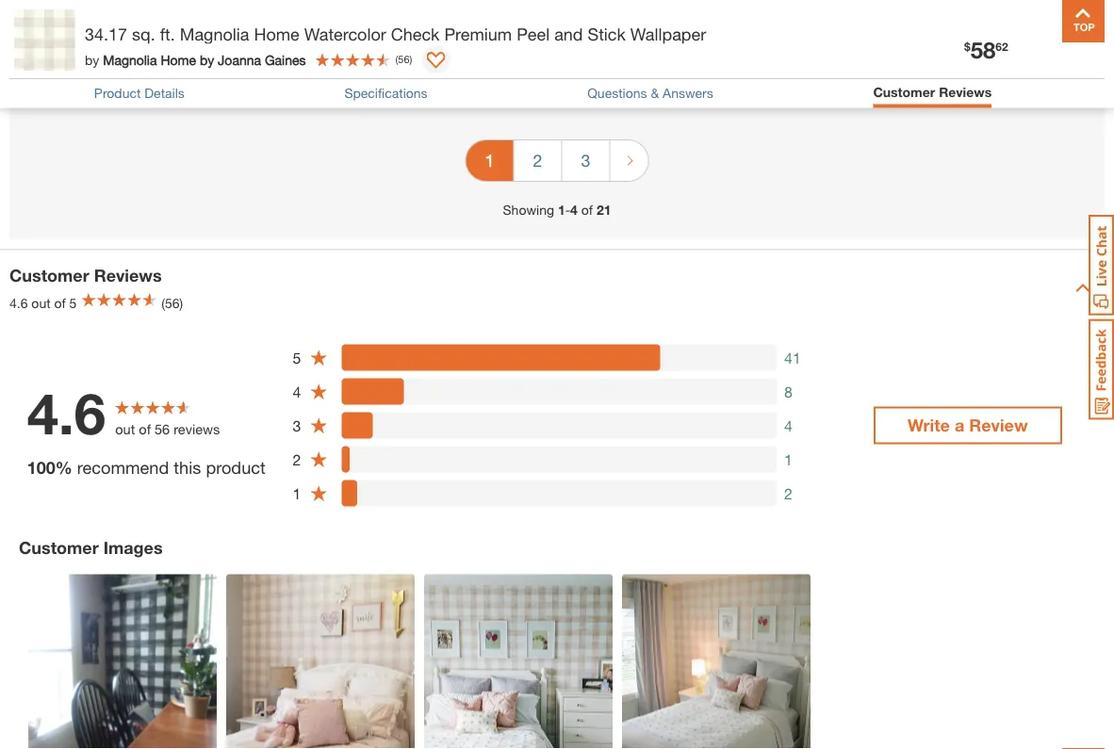 Task type: locate. For each thing, give the bounding box(es) containing it.
reviews
[[174, 421, 220, 437]]

1 horizontal spatial 5
[[293, 349, 301, 367]]

21
[[597, 202, 611, 218]]

by
[[43, 12, 58, 27], [85, 52, 99, 67], [200, 52, 214, 67]]

product left details
[[94, 85, 141, 101]]

1 horizontal spatial 4
[[570, 202, 578, 218]]

0 horizontal spatial out
[[31, 295, 51, 311]]

out
[[31, 295, 51, 311], [115, 421, 135, 437]]

1 vertical spatial 4
[[293, 383, 301, 401]]

this
[[174, 458, 201, 478]]

1 horizontal spatial reviews
[[939, 84, 992, 99]]

0 vertical spatial product
[[138, 12, 185, 27]]

2 vertical spatial 2
[[784, 485, 793, 502]]

1 vertical spatial of
[[54, 295, 66, 311]]

$
[[964, 40, 971, 53]]

1 vertical spatial reviews
[[94, 265, 162, 286]]

0 vertical spatial 2
[[533, 150, 542, 171]]

reviews
[[939, 84, 992, 99], [94, 265, 162, 286]]

check
[[391, 24, 440, 44]]

4
[[570, 202, 578, 218], [293, 383, 301, 401], [784, 417, 793, 435]]

star icon image for 2
[[310, 450, 328, 469]]

4.6
[[9, 295, 28, 311], [27, 379, 106, 446]]

5
[[69, 295, 77, 311], [293, 349, 301, 367]]

customer
[[873, 84, 935, 99], [9, 265, 89, 286], [19, 537, 99, 558]]

1 star icon image from the top
[[310, 349, 328, 367]]

navigation
[[465, 126, 649, 200]]

1 vertical spatial 3
[[293, 417, 301, 435]]

0 horizontal spatial 2
[[293, 451, 301, 468]]

56
[[398, 53, 410, 66], [155, 421, 170, 437]]

100
[[27, 458, 55, 478]]

1 vertical spatial out
[[115, 421, 135, 437]]

56 down 34.17 sq. ft. magnolia home watercolor check premium peel and stick wallpaper
[[398, 53, 410, 66]]

star icon image for 5
[[310, 349, 328, 367]]

premium
[[444, 24, 512, 44]]

0 vertical spatial home
[[254, 24, 300, 44]]

1
[[558, 202, 565, 218], [784, 451, 793, 468], [293, 485, 301, 502]]

questions
[[587, 85, 647, 101]]

2 vertical spatial of
[[139, 421, 151, 437]]

sq.
[[132, 24, 155, 44]]

2 star icon image from the top
[[310, 382, 328, 401]]

1 vertical spatial home
[[161, 52, 196, 67]]

27,
[[264, 12, 282, 27]]

0 vertical spatial 5
[[69, 295, 77, 311]]

by for by magnolia home by joanna gaines
[[85, 52, 99, 67]]

2 vertical spatial 4
[[784, 417, 793, 435]]

3 star icon image from the top
[[310, 416, 328, 435]]

56 left reviews on the bottom left of page
[[155, 421, 170, 437]]

product left expert
[[138, 12, 185, 27]]

product details button
[[94, 85, 185, 101], [94, 85, 185, 101]]

specifications button
[[344, 85, 428, 101], [344, 85, 428, 101]]

review
[[969, 415, 1028, 436]]

2 vertical spatial 1
[[293, 485, 301, 502]]

1 vertical spatial 56
[[155, 421, 170, 437]]

1 horizontal spatial 56
[[398, 53, 410, 66]]

0 vertical spatial magnolia
[[180, 24, 249, 44]]

1 horizontal spatial 3
[[581, 150, 591, 171]]

8
[[784, 383, 793, 401]]

0 horizontal spatial 4
[[293, 383, 301, 401]]

0 horizontal spatial 56
[[155, 421, 170, 437]]

questions & answers button
[[587, 85, 713, 101], [587, 85, 713, 101]]

1 horizontal spatial magnolia
[[180, 24, 249, 44]]

magnolia up by magnolia home by joanna gaines
[[180, 24, 249, 44]]

0 vertical spatial 4
[[570, 202, 578, 218]]

2 horizontal spatial 1
[[784, 451, 793, 468]]

star icon image for 1
[[310, 484, 328, 503]]

0 horizontal spatial reviews
[[94, 265, 162, 286]]

oct
[[239, 12, 260, 27]]

of
[[581, 202, 593, 218], [54, 295, 66, 311], [139, 421, 151, 437]]

1 vertical spatial customer reviews
[[9, 265, 162, 286]]

0 horizontal spatial magnolia
[[103, 52, 157, 67]]

2 link
[[514, 140, 561, 181]]

0 vertical spatial 4.6
[[9, 295, 28, 311]]

0 horizontal spatial home
[[161, 52, 196, 67]]

1 horizontal spatial home
[[254, 24, 300, 44]]

4 star icon image from the top
[[310, 450, 328, 469]]

feedback link image
[[1089, 319, 1114, 420]]

2 horizontal spatial 2
[[784, 485, 793, 502]]

ft.
[[160, 24, 175, 44]]

customer reviews up 4.6 out of 5
[[9, 265, 162, 286]]

by left joanna
[[200, 52, 214, 67]]

2 vertical spatial customer
[[19, 537, 99, 558]]

by up helpful?
[[43, 12, 58, 27]]

1 vertical spatial 4.6
[[27, 379, 106, 446]]

4.6 for 4.6
[[27, 379, 106, 446]]

home down "ft."
[[161, 52, 196, 67]]

0 horizontal spatial 5
[[69, 295, 77, 311]]

roommates
[[62, 12, 134, 27]]

customer reviews down $
[[873, 84, 992, 99]]

showing
[[503, 202, 554, 218]]

0 horizontal spatial by
[[43, 12, 58, 27]]

3 inside "link"
[[581, 150, 591, 171]]

write
[[908, 415, 950, 436]]

$ 58 62
[[964, 36, 1008, 63]]

by down the 34.17
[[85, 52, 99, 67]]

by for by roommates product expert
[[43, 12, 58, 27]]

specifications
[[344, 85, 428, 101]]

2023
[[286, 12, 315, 27]]

3
[[581, 150, 591, 171], [293, 417, 301, 435]]

oct 27, 2023
[[239, 12, 315, 27]]

0 vertical spatial of
[[581, 202, 593, 218]]

1 horizontal spatial by
[[85, 52, 99, 67]]

questions & answers
[[587, 85, 713, 101]]

magnolia
[[180, 24, 249, 44], [103, 52, 157, 67]]

5 star icon image from the top
[[310, 484, 328, 503]]

2
[[533, 150, 542, 171], [293, 451, 301, 468], [784, 485, 793, 502]]

customer reviews
[[873, 84, 992, 99], [9, 265, 162, 286]]

reviews down $
[[939, 84, 992, 99]]

0 vertical spatial customer reviews
[[873, 84, 992, 99]]

1 horizontal spatial out
[[115, 421, 135, 437]]

1 horizontal spatial 1
[[558, 202, 565, 218]]

customer reviews button
[[873, 84, 992, 103], [873, 84, 992, 99]]

0 vertical spatial 56
[[398, 53, 410, 66]]

magnolia down sq.
[[103, 52, 157, 67]]

home
[[254, 24, 300, 44], [161, 52, 196, 67]]

( 56 )
[[395, 53, 412, 66]]

4.6 out of 5
[[9, 295, 77, 311]]

0 vertical spatial 3
[[581, 150, 591, 171]]

star icon image
[[310, 349, 328, 367], [310, 382, 328, 401], [310, 416, 328, 435], [310, 450, 328, 469], [310, 484, 328, 503]]

product
[[138, 12, 185, 27], [94, 85, 141, 101]]

1 vertical spatial 2
[[293, 451, 301, 468]]

home up gaines
[[254, 24, 300, 44]]

34.17 sq. ft. magnolia home watercolor check premium peel and stick wallpaper
[[85, 24, 706, 44]]

2 horizontal spatial by
[[200, 52, 214, 67]]

caret image
[[1075, 280, 1091, 296]]

star icon image for 3
[[310, 416, 328, 435]]

100 % recommend this product
[[27, 458, 266, 478]]

reviews up (56)
[[94, 265, 162, 286]]

recommend
[[77, 458, 169, 478]]



Task type: describe. For each thing, give the bounding box(es) containing it.
34.17
[[85, 24, 127, 44]]

%
[[55, 458, 72, 478]]

wallpaper
[[630, 24, 706, 44]]

stick
[[588, 24, 626, 44]]

product details
[[94, 85, 185, 101]]

product
[[206, 458, 266, 478]]

0 vertical spatial customer
[[873, 84, 935, 99]]

expert
[[188, 12, 227, 27]]

(
[[395, 53, 398, 66]]

1 vertical spatial 1
[[784, 451, 793, 468]]

write a review button
[[874, 407, 1062, 444]]

live chat image
[[1089, 215, 1114, 316]]

0 horizontal spatial customer reviews
[[9, 265, 162, 286]]

41
[[784, 349, 801, 367]]

4.6 for 4.6 out of 5
[[9, 295, 28, 311]]

navigation containing 2
[[465, 126, 649, 200]]

1 horizontal spatial customer reviews
[[873, 84, 992, 99]]

62
[[996, 40, 1008, 53]]

1 horizontal spatial of
[[139, 421, 151, 437]]

by magnolia home by joanna gaines
[[85, 52, 306, 67]]

and
[[554, 24, 583, 44]]

by roommates product expert
[[43, 12, 227, 27]]

write a review
[[908, 415, 1028, 436]]

0 horizontal spatial of
[[54, 295, 66, 311]]

58
[[971, 36, 996, 63]]

a
[[955, 415, 964, 436]]

0 horizontal spatial 1
[[293, 485, 301, 502]]

joanna
[[218, 52, 261, 67]]

showing 1 - 4 of 21
[[503, 202, 611, 218]]

2 horizontal spatial of
[[581, 202, 593, 218]]

1 vertical spatial magnolia
[[103, 52, 157, 67]]

roommates product expert button
[[62, 9, 227, 30]]

)
[[410, 53, 412, 66]]

helpful? button
[[43, 44, 105, 73]]

out of 56 reviews
[[115, 421, 220, 437]]

1 horizontal spatial 2
[[533, 150, 542, 171]]

1 vertical spatial 5
[[293, 349, 301, 367]]

answers
[[663, 85, 713, 101]]

details
[[144, 85, 185, 101]]

display image
[[426, 52, 445, 71]]

top button
[[1062, 0, 1105, 42]]

0 vertical spatial out
[[31, 295, 51, 311]]

2 horizontal spatial 4
[[784, 417, 793, 435]]

(56)
[[161, 295, 183, 311]]

3 link
[[562, 140, 609, 181]]

helpful?
[[53, 52, 95, 65]]

0 vertical spatial reviews
[[939, 84, 992, 99]]

&
[[651, 85, 659, 101]]

star icon image for 4
[[310, 382, 328, 401]]

gaines
[[265, 52, 306, 67]]

images
[[103, 537, 163, 558]]

product image image
[[14, 9, 75, 71]]

customer images
[[19, 537, 163, 558]]

0 vertical spatial 1
[[558, 202, 565, 218]]

0 horizontal spatial 3
[[293, 417, 301, 435]]

watercolor
[[304, 24, 386, 44]]

-
[[565, 202, 570, 218]]

1 vertical spatial product
[[94, 85, 141, 101]]

peel
[[517, 24, 550, 44]]

1 vertical spatial customer
[[9, 265, 89, 286]]



Task type: vqa. For each thing, say whether or not it's contained in the screenshot.
star icon related to 2
yes



